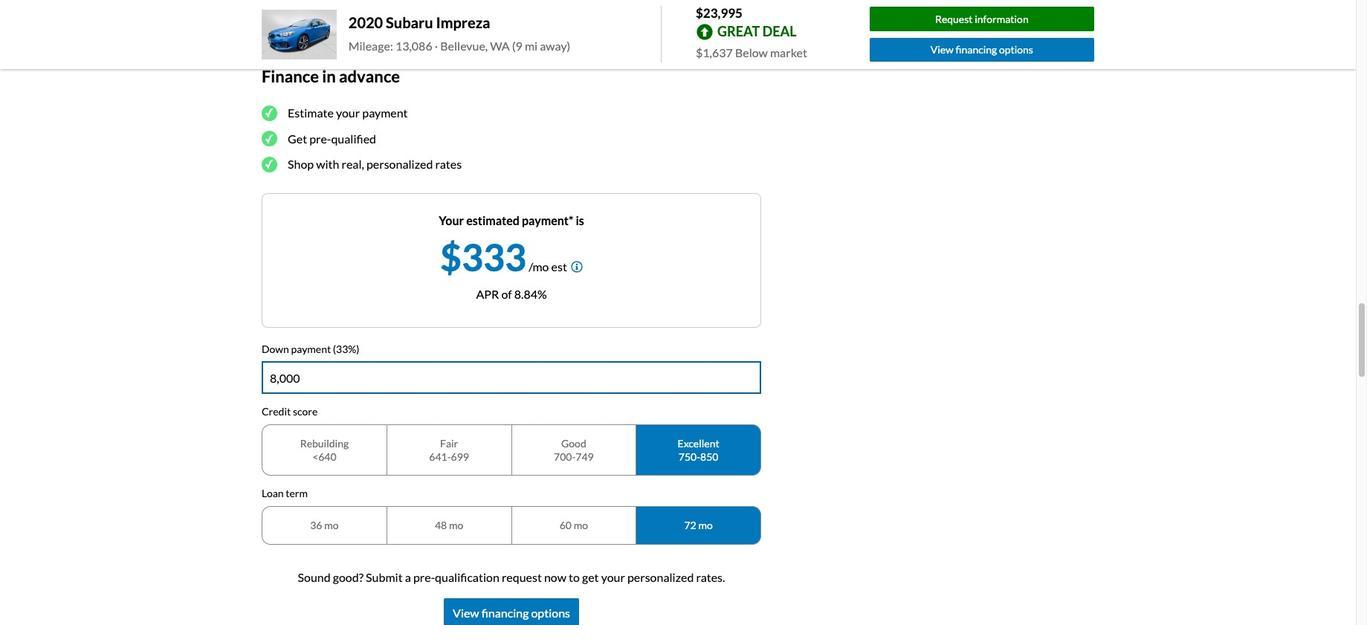 Task type: describe. For each thing, give the bounding box(es) containing it.
72
[[684, 519, 696, 532]]

subaru
[[386, 14, 433, 31]]

great deal
[[717, 23, 797, 39]]

0 horizontal spatial financing
[[482, 606, 529, 620]]

fair 641-699
[[429, 437, 469, 463]]

(33%)
[[333, 342, 359, 355]]

request
[[502, 570, 542, 584]]

60
[[560, 519, 572, 532]]

mo for 72 mo
[[698, 519, 713, 532]]

good?
[[333, 570, 364, 584]]

60 mo
[[560, 519, 588, 532]]

payment*
[[522, 213, 574, 227]]

0 horizontal spatial view financing options
[[453, 606, 570, 620]]

loan term
[[262, 487, 308, 500]]

0 horizontal spatial your
[[336, 106, 360, 120]]

now
[[544, 570, 567, 584]]

mi
[[525, 39, 538, 53]]

1 vertical spatial view
[[453, 606, 479, 620]]

850
[[700, 450, 718, 463]]

great
[[717, 23, 760, 39]]

699
[[451, 450, 469, 463]]

mo for 60 mo
[[574, 519, 588, 532]]

(9
[[512, 39, 523, 53]]

days
[[318, 12, 342, 27]]

real,
[[342, 157, 364, 171]]

rates
[[435, 157, 462, 171]]

1 horizontal spatial view financing options
[[931, 43, 1033, 56]]

advance
[[339, 66, 400, 86]]

0 vertical spatial ·
[[413, 12, 416, 27]]

request information
[[935, 12, 1029, 25]]

fair
[[440, 437, 458, 450]]

0 vertical spatial payment
[[362, 106, 408, 120]]

rebuilding <640
[[300, 437, 349, 463]]

deal
[[763, 23, 797, 39]]

down payment (33%)
[[262, 342, 359, 355]]

finance
[[262, 66, 319, 86]]

1 horizontal spatial pre-
[[413, 570, 435, 584]]

0 horizontal spatial view financing options button
[[444, 598, 579, 625]]

finance in advance
[[262, 66, 400, 86]]

0 vertical spatial personalized
[[367, 157, 433, 171]]

good 700-749
[[554, 437, 594, 463]]

0 vertical spatial view
[[931, 43, 954, 56]]

shop
[[288, 157, 314, 171]]

mo for 48 mo
[[449, 519, 463, 532]]

market
[[770, 45, 807, 59]]

700-
[[554, 450, 576, 463]]

2
[[419, 12, 426, 27]]

score
[[293, 406, 318, 418]]

rebuilding
[[300, 437, 349, 450]]

1 vertical spatial options
[[531, 606, 570, 620]]

36 mo
[[310, 519, 339, 532]]

/mo
[[529, 259, 549, 273]]

mileage:
[[349, 39, 393, 53]]

$333
[[440, 235, 526, 279]]

on
[[345, 12, 358, 27]]

8 days on cargurus · 2 saves
[[309, 12, 456, 27]]

credit score
[[262, 406, 318, 418]]

estimated
[[466, 213, 520, 227]]

request information button
[[870, 7, 1094, 31]]

good
[[561, 437, 586, 450]]

641-
[[429, 450, 451, 463]]

down
[[262, 342, 289, 355]]

48 mo
[[435, 519, 463, 532]]

loan
[[262, 487, 284, 500]]

72 mo
[[684, 519, 713, 532]]

excellent
[[678, 437, 719, 450]]

qualified
[[331, 131, 376, 145]]

1 horizontal spatial personalized
[[627, 570, 694, 584]]

$23,995
[[696, 5, 743, 21]]

8
[[309, 12, 316, 27]]



Task type: vqa. For each thing, say whether or not it's contained in the screenshot.
Camaro's "Chevrolet"
no



Task type: locate. For each thing, give the bounding box(es) containing it.
1 vertical spatial view financing options button
[[444, 598, 579, 625]]

excellent 750-850
[[678, 437, 719, 463]]

0 horizontal spatial options
[[531, 606, 570, 620]]

Down payment (33%) text field
[[262, 362, 761, 394]]

$333 /mo est
[[440, 235, 567, 279]]

0 vertical spatial financing
[[956, 43, 997, 56]]

8 days at this dealership image
[[268, 0, 291, 21]]

mo right 48
[[449, 519, 463, 532]]

1 vertical spatial your
[[601, 570, 625, 584]]

your
[[336, 106, 360, 120], [601, 570, 625, 584]]

personalized right real,
[[367, 157, 433, 171]]

0 horizontal spatial ·
[[413, 12, 416, 27]]

options down information
[[999, 43, 1033, 56]]

your
[[439, 213, 464, 227]]

· left 2
[[413, 12, 416, 27]]

1 vertical spatial view financing options
[[453, 606, 570, 620]]

view financing options down request information button
[[931, 43, 1033, 56]]

2020 subaru impreza image
[[262, 10, 337, 59]]

qualification
[[435, 570, 499, 584]]

view down request
[[931, 43, 954, 56]]

request
[[935, 12, 973, 25]]

with
[[316, 157, 339, 171]]

750-
[[679, 450, 700, 463]]

pre- right get
[[309, 131, 331, 145]]

payment
[[362, 106, 408, 120], [291, 342, 331, 355]]

1 horizontal spatial view
[[931, 43, 954, 56]]

1 horizontal spatial view financing options button
[[870, 38, 1094, 62]]

0 horizontal spatial view
[[453, 606, 479, 620]]

financing
[[956, 43, 997, 56], [482, 606, 529, 620]]

2 mo from the left
[[449, 519, 463, 532]]

0 vertical spatial view financing options button
[[870, 38, 1094, 62]]

36
[[310, 519, 322, 532]]

view financing options button down request information button
[[870, 38, 1094, 62]]

cargurus
[[360, 12, 411, 27]]

shop with real, personalized rates
[[288, 157, 462, 171]]

1 horizontal spatial payment
[[362, 106, 408, 120]]

impreza
[[436, 14, 490, 31]]

1 vertical spatial financing
[[482, 606, 529, 620]]

mo right 72
[[698, 519, 713, 532]]

estimate your payment
[[288, 106, 408, 120]]

0 vertical spatial options
[[999, 43, 1033, 56]]

apr of 8.84%
[[476, 287, 547, 301]]

view financing options down sound good? submit a pre-qualification request now to get your personalized rates.
[[453, 606, 570, 620]]

saves
[[428, 12, 456, 27]]

view down qualification
[[453, 606, 479, 620]]

a
[[405, 570, 411, 584]]

· inside 2020 subaru impreza mileage: 13,086 · bellevue, wa (9 mi away)
[[435, 39, 438, 53]]

your right get
[[601, 570, 625, 584]]

1 horizontal spatial financing
[[956, 43, 997, 56]]

bellevue,
[[440, 39, 488, 53]]

personalized left "rates."
[[627, 570, 694, 584]]

8.84%
[[514, 287, 547, 301]]

estimate
[[288, 106, 334, 120]]

749
[[576, 450, 594, 463]]

<640
[[312, 450, 336, 463]]

view
[[931, 43, 954, 56], [453, 606, 479, 620]]

view financing options button down sound good? submit a pre-qualification request now to get your personalized rates.
[[444, 598, 579, 625]]

1 horizontal spatial your
[[601, 570, 625, 584]]

to
[[569, 570, 580, 584]]

0 vertical spatial pre-
[[309, 131, 331, 145]]

rates.
[[696, 570, 725, 584]]

away)
[[540, 39, 571, 53]]

submit
[[366, 570, 403, 584]]

pre- right the a
[[413, 570, 435, 584]]

· right 13,086
[[435, 39, 438, 53]]

view financing options
[[931, 43, 1033, 56], [453, 606, 570, 620]]

$1,637
[[696, 45, 733, 59]]

in
[[322, 66, 336, 86]]

48
[[435, 519, 447, 532]]

get
[[582, 570, 599, 584]]

1 horizontal spatial ·
[[435, 39, 438, 53]]

your up the qualified
[[336, 106, 360, 120]]

get pre-qualified
[[288, 131, 376, 145]]

of
[[501, 287, 512, 301]]

credit
[[262, 406, 291, 418]]

4 mo from the left
[[698, 519, 713, 532]]

options down now
[[531, 606, 570, 620]]

term
[[286, 487, 308, 500]]

2020 subaru impreza mileage: 13,086 · bellevue, wa (9 mi away)
[[349, 14, 571, 53]]

0 horizontal spatial pre-
[[309, 131, 331, 145]]

1 vertical spatial personalized
[[627, 570, 694, 584]]

13,086
[[395, 39, 432, 53]]

·
[[413, 12, 416, 27], [435, 39, 438, 53]]

info circle image
[[571, 261, 583, 273]]

2020
[[349, 14, 383, 31]]

1 horizontal spatial options
[[999, 43, 1033, 56]]

below
[[735, 45, 768, 59]]

mo right the 36
[[324, 519, 339, 532]]

sound good? submit a pre-qualification request now to get your personalized rates.
[[298, 570, 725, 584]]

est
[[551, 259, 567, 273]]

0 horizontal spatial personalized
[[367, 157, 433, 171]]

your estimated payment* is
[[439, 213, 584, 227]]

is
[[576, 213, 584, 227]]

financing down sound good? submit a pre-qualification request now to get your personalized rates.
[[482, 606, 529, 620]]

0 vertical spatial your
[[336, 106, 360, 120]]

1 vertical spatial ·
[[435, 39, 438, 53]]

payment left (33%)
[[291, 342, 331, 355]]

pre-
[[309, 131, 331, 145], [413, 570, 435, 584]]

8 days at this dealership image
[[262, 0, 297, 27]]

1 vertical spatial pre-
[[413, 570, 435, 584]]

sound
[[298, 570, 331, 584]]

$1,637 below market
[[696, 45, 807, 59]]

view financing options button
[[870, 38, 1094, 62], [444, 598, 579, 625]]

apr
[[476, 287, 499, 301]]

payment down advance
[[362, 106, 408, 120]]

options
[[999, 43, 1033, 56], [531, 606, 570, 620]]

get
[[288, 131, 307, 145]]

0 horizontal spatial payment
[[291, 342, 331, 355]]

personalized
[[367, 157, 433, 171], [627, 570, 694, 584]]

mo right 60
[[574, 519, 588, 532]]

0 vertical spatial view financing options
[[931, 43, 1033, 56]]

information
[[975, 12, 1029, 25]]

1 vertical spatial payment
[[291, 342, 331, 355]]

1 mo from the left
[[324, 519, 339, 532]]

wa
[[490, 39, 510, 53]]

financing down request information button
[[956, 43, 997, 56]]

mo for 36 mo
[[324, 519, 339, 532]]

3 mo from the left
[[574, 519, 588, 532]]



